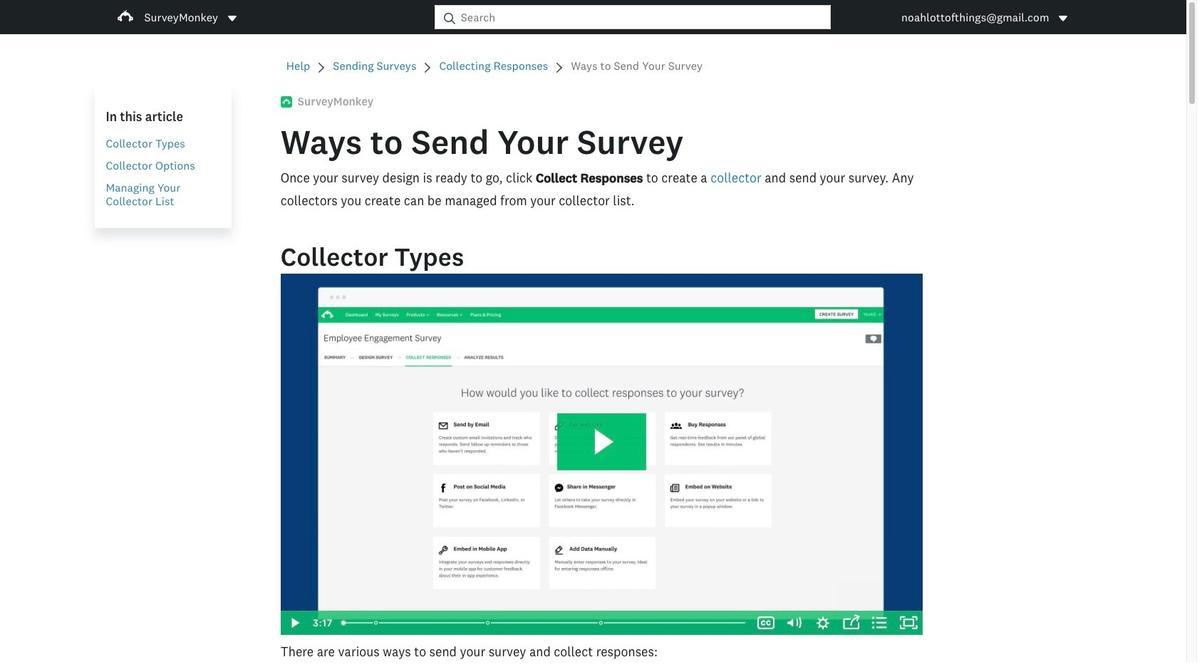 Task type: vqa. For each thing, say whether or not it's contained in the screenshot.
info icon
no



Task type: describe. For each thing, give the bounding box(es) containing it.
playbar slider
[[333, 611, 752, 635]]

Search text field
[[455, 6, 831, 29]]

open image inside icon
[[1059, 15, 1068, 21]]



Task type: locate. For each thing, give the bounding box(es) containing it.
search image
[[444, 12, 455, 24], [444, 12, 455, 24]]

open image
[[1058, 12, 1069, 24]]

chapter markers toolbar
[[343, 611, 745, 635]]

video element
[[281, 274, 923, 635]]

open image
[[227, 12, 238, 24], [228, 15, 237, 21], [1059, 15, 1068, 21]]



